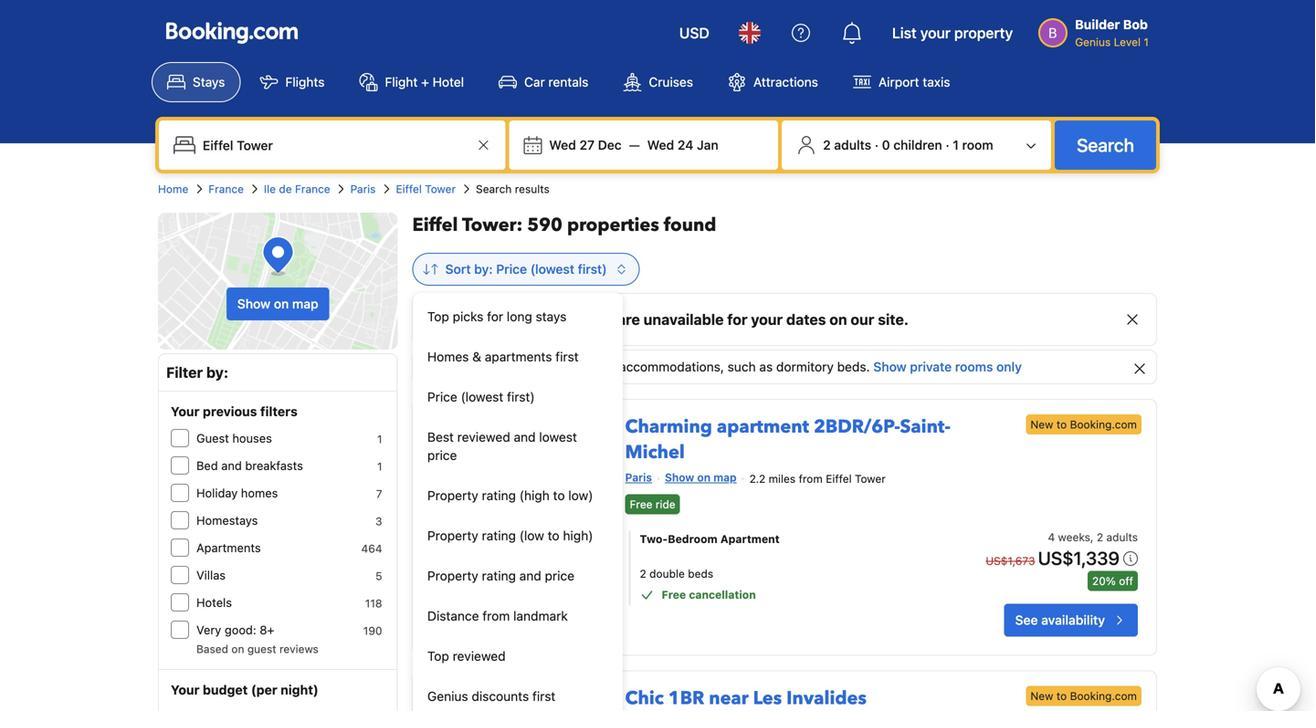 Task type: locate. For each thing, give the bounding box(es) containing it.
2 horizontal spatial 2
[[1097, 531, 1103, 544]]

1 horizontal spatial first)
[[578, 262, 607, 277]]

free left ride
[[630, 498, 653, 511]]

0 horizontal spatial genius
[[427, 689, 468, 704]]

lowest
[[539, 430, 577, 445]]

1 vertical spatial your
[[751, 311, 783, 328]]

landmark
[[513, 609, 568, 624]]

eiffel down 2bdr/6p-
[[826, 472, 852, 485]]

1 horizontal spatial by:
[[474, 262, 493, 277]]

top left picks
[[427, 309, 449, 324]]

first right discounts
[[532, 689, 556, 704]]

0 horizontal spatial by:
[[206, 364, 228, 381]]

0 vertical spatial rating
[[482, 488, 516, 503]]

1 vertical spatial tower
[[855, 472, 886, 485]]

paris down the 'where are you going?' field
[[350, 183, 376, 195]]

eiffel right paris link
[[396, 183, 422, 195]]

1 horizontal spatial free
[[662, 589, 686, 602]]

24
[[678, 137, 693, 153]]

filter
[[166, 364, 203, 381]]

jan
[[697, 137, 718, 153]]

2 · from the left
[[946, 137, 949, 153]]

wed
[[549, 137, 576, 153], [647, 137, 674, 153]]

property rating (low to high) button
[[413, 516, 623, 556]]

0 horizontal spatial from
[[482, 609, 510, 624]]

0 horizontal spatial price
[[427, 448, 457, 463]]

eiffel down eiffel tower link
[[412, 213, 458, 238]]

2 for 2 adults · 0 children · 1 room
[[823, 137, 831, 153]]

0 horizontal spatial wed
[[549, 137, 576, 153]]

your previous filters
[[171, 404, 298, 419]]

adults left 0
[[834, 137, 871, 153]]

map
[[292, 296, 318, 311], [713, 471, 737, 484]]

to
[[566, 311, 580, 328], [1056, 418, 1067, 431], [553, 488, 565, 503], [548, 528, 559, 543], [1056, 690, 1067, 703]]

1 vertical spatial paris
[[625, 471, 652, 484]]

france left the ile
[[208, 183, 244, 195]]

1 vertical spatial first
[[532, 689, 556, 704]]

· left 0
[[875, 137, 879, 153]]

190
[[363, 625, 382, 637]]

tower
[[425, 183, 456, 195], [855, 472, 886, 485]]

availability
[[1041, 613, 1105, 628]]

first
[[555, 349, 579, 364], [532, 689, 556, 704]]

reviewed
[[457, 430, 510, 445], [453, 649, 506, 664]]

your account menu builder bob genius level 1 element
[[1039, 8, 1156, 50]]

rating
[[482, 488, 516, 503], [482, 528, 516, 543], [482, 568, 516, 584]]

tower:
[[462, 213, 523, 238]]

0 horizontal spatial first)
[[507, 389, 535, 405]]

price down tower:
[[496, 262, 527, 277]]

first) inside button
[[507, 389, 535, 405]]

2 vertical spatial your
[[171, 683, 200, 698]]

(lowest inside button
[[461, 389, 503, 405]]

reviewed up genius discounts first
[[453, 649, 506, 664]]

0 vertical spatial adults
[[834, 137, 871, 153]]

top picks for long stays
[[427, 309, 567, 324]]

1 horizontal spatial search
[[1077, 134, 1134, 156]]

home link
[[158, 181, 188, 197]]

2.2 miles from eiffel tower
[[749, 472, 886, 485]]

rating for (high
[[482, 488, 516, 503]]

Where are you going? field
[[195, 129, 472, 162]]

double
[[649, 568, 685, 581]]

0 vertical spatial first)
[[578, 262, 607, 277]]

4
[[1048, 531, 1055, 544]]

from right miles
[[799, 472, 823, 485]]

1 horizontal spatial your
[[920, 24, 951, 42]]

1 horizontal spatial from
[[799, 472, 823, 485]]

1 vertical spatial show on map
[[665, 471, 737, 484]]

0 horizontal spatial show
[[237, 296, 270, 311]]

search inside button
[[1077, 134, 1134, 156]]

paris down michel
[[625, 471, 652, 484]]

top for top reviewed
[[427, 649, 449, 664]]

holiday homes
[[196, 486, 278, 500]]

2 left 0
[[823, 137, 831, 153]]

wed left 24
[[647, 137, 674, 153]]

0 vertical spatial search
[[1077, 134, 1134, 156]]

3 rating from the top
[[482, 568, 516, 584]]

property inside property rating (low to high) "button"
[[427, 528, 478, 543]]

2
[[823, 137, 831, 153], [1097, 531, 1103, 544], [640, 568, 646, 581]]

1 horizontal spatial 2
[[823, 137, 831, 153]]

1 vertical spatial free
[[662, 589, 686, 602]]

your
[[421, 359, 447, 374], [171, 404, 200, 419], [171, 683, 200, 698]]

2 vertical spatial rating
[[482, 568, 516, 584]]

0 vertical spatial 2
[[823, 137, 831, 153]]

your right list
[[920, 24, 951, 42]]

2 right ,
[[1097, 531, 1103, 544]]

0 horizontal spatial adults
[[834, 137, 871, 153]]

such
[[728, 359, 756, 374]]

apartment
[[717, 415, 809, 440]]

very good: 8+
[[196, 623, 274, 637]]

car rentals link
[[483, 62, 604, 102]]

0 vertical spatial price
[[427, 448, 457, 463]]

1 horizontal spatial france
[[295, 183, 330, 195]]

price inside button
[[427, 389, 457, 405]]

first down the stays
[[555, 349, 579, 364]]

search for search
[[1077, 134, 1134, 156]]

1 horizontal spatial results
[[515, 183, 550, 195]]

rating for and
[[482, 568, 516, 584]]

1 vertical spatial property
[[427, 528, 478, 543]]

top down distance
[[427, 649, 449, 664]]

1 vertical spatial your
[[171, 404, 200, 419]]

0 horizontal spatial 2
[[640, 568, 646, 581]]

to inside "button"
[[548, 528, 559, 543]]

2 property from the top
[[427, 528, 478, 543]]

your for your results include some shared accommodations, such as dormitory beds. show private rooms only
[[421, 359, 447, 374]]

cruises link
[[608, 62, 709, 102]]

and left lowest
[[514, 430, 536, 445]]

0 horizontal spatial results
[[451, 359, 490, 374]]

0 vertical spatial show
[[237, 296, 270, 311]]

booking.com image
[[166, 22, 298, 44]]

builder
[[1075, 17, 1120, 32]]

distance from landmark button
[[413, 596, 623, 637]]

france
[[208, 183, 244, 195], [295, 183, 330, 195]]

and right the bed
[[221, 459, 242, 473]]

first) down include
[[507, 389, 535, 405]]

2 new from the top
[[1030, 690, 1053, 703]]

new
[[1030, 418, 1053, 431], [1030, 690, 1053, 703]]

your left budget
[[171, 683, 200, 698]]

1 vertical spatial map
[[713, 471, 737, 484]]

and down "(low"
[[519, 568, 541, 584]]

search button
[[1055, 121, 1156, 170]]

0 vertical spatial free
[[630, 498, 653, 511]]

michel
[[625, 440, 685, 465]]

20%
[[1092, 575, 1116, 588]]

1 vertical spatial adults
[[1106, 531, 1138, 544]]

5
[[375, 570, 382, 583]]

first) down properties
[[578, 262, 607, 277]]

1 vertical spatial show
[[873, 359, 907, 374]]

0 vertical spatial show on map
[[237, 296, 318, 311]]

1 vertical spatial booking.com
[[1070, 690, 1137, 703]]

by:
[[474, 262, 493, 277], [206, 364, 228, 381]]

0 vertical spatial first
[[555, 349, 579, 364]]

property up distance
[[427, 568, 478, 584]]

rating left (high
[[482, 488, 516, 503]]

reviewed down price (lowest first) at the bottom
[[457, 430, 510, 445]]

to inside button
[[553, 488, 565, 503]]

distance
[[427, 609, 479, 624]]

1 rating from the top
[[482, 488, 516, 503]]

apartment
[[720, 533, 780, 546]]

590
[[527, 213, 563, 238]]

your left &
[[421, 359, 447, 374]]

adults right ,
[[1106, 531, 1138, 544]]

reviewed for top
[[453, 649, 506, 664]]

results for your
[[451, 359, 490, 374]]

search for search results
[[476, 183, 512, 195]]

by: right sort
[[474, 262, 493, 277]]

0 horizontal spatial free
[[630, 498, 653, 511]]

list
[[892, 24, 917, 42]]

0 vertical spatial property
[[427, 488, 478, 503]]

&
[[472, 349, 481, 364]]

results up price (lowest first) at the bottom
[[451, 359, 490, 374]]

1 vertical spatial price
[[545, 568, 574, 584]]

1 vertical spatial eiffel
[[412, 213, 458, 238]]

1 property from the top
[[427, 488, 478, 503]]

2 vertical spatial property
[[427, 568, 478, 584]]

rating inside "button"
[[482, 528, 516, 543]]

1 horizontal spatial (lowest
[[530, 262, 574, 277]]

0 horizontal spatial for
[[487, 309, 503, 324]]

sort
[[445, 262, 471, 277]]

for left long
[[487, 309, 503, 324]]

usd button
[[668, 11, 720, 55]]

adults
[[834, 137, 871, 153], [1106, 531, 1138, 544]]

0 horizontal spatial show on map
[[237, 296, 318, 311]]

your left dates
[[751, 311, 783, 328]]

flight + hotel link
[[344, 62, 480, 102]]

paris link
[[350, 181, 376, 197]]

for up such at right
[[727, 311, 747, 328]]

by: for sort
[[474, 262, 493, 277]]

1 horizontal spatial adults
[[1106, 531, 1138, 544]]

price up best in the left bottom of the page
[[427, 389, 457, 405]]

results up 590
[[515, 183, 550, 195]]

rating up distance from landmark
[[482, 568, 516, 584]]

guest
[[196, 432, 229, 445]]

0 vertical spatial price
[[496, 262, 527, 277]]

property down best in the left bottom of the page
[[427, 488, 478, 503]]

1 vertical spatial rating
[[482, 528, 516, 543]]

2 left double
[[640, 568, 646, 581]]

0 horizontal spatial (lowest
[[461, 389, 503, 405]]

1 horizontal spatial wed
[[647, 137, 674, 153]]

cruises
[[649, 74, 693, 89]]

1 vertical spatial genius
[[427, 689, 468, 704]]

1 vertical spatial reviewed
[[453, 649, 506, 664]]

miles
[[769, 472, 796, 485]]

properties
[[567, 213, 659, 238]]

(lowest down &
[[461, 389, 503, 405]]

property inside property rating (high to low) button
[[427, 488, 478, 503]]

property inside property rating and price button
[[427, 568, 478, 584]]

stays
[[536, 309, 567, 324]]

france right de
[[295, 183, 330, 195]]

tower left search results
[[425, 183, 456, 195]]

1 horizontal spatial ·
[[946, 137, 949, 153]]

adults inside "dropdown button"
[[834, 137, 871, 153]]

your up guest
[[171, 404, 200, 419]]

rooms
[[955, 359, 993, 374]]

new to booking.com
[[1030, 418, 1137, 431], [1030, 690, 1137, 703]]

1 booking.com from the top
[[1070, 418, 1137, 431]]

wed left 27 at the top
[[549, 137, 576, 153]]

free down 2 double beds
[[662, 589, 686, 602]]

as
[[759, 359, 773, 374]]

houses
[[232, 432, 272, 445]]

reviewed inside best reviewed and lowest price
[[457, 430, 510, 445]]

charming apartment 2bdr/6p-saint- michel link
[[625, 407, 951, 465]]

to for high)
[[548, 528, 559, 543]]

1 vertical spatial from
[[482, 609, 510, 624]]

from down property rating and price
[[482, 609, 510, 624]]

low)
[[568, 488, 593, 503]]

attractions link
[[712, 62, 834, 102]]

2 vertical spatial 2
[[640, 568, 646, 581]]

1 vertical spatial (lowest
[[461, 389, 503, 405]]

rating left "(low"
[[482, 528, 516, 543]]

0 vertical spatial and
[[514, 430, 536, 445]]

3 property from the top
[[427, 568, 478, 584]]

1 vertical spatial new
[[1030, 690, 1053, 703]]

2 double beds
[[640, 568, 713, 581]]

property up property rating and price
[[427, 528, 478, 543]]

bed
[[196, 459, 218, 473]]

0 vertical spatial results
[[515, 183, 550, 195]]

0 vertical spatial new to booking.com
[[1030, 418, 1137, 431]]

tower down 2bdr/6p-
[[855, 472, 886, 485]]

0 vertical spatial booking.com
[[1070, 418, 1137, 431]]

0 horizontal spatial map
[[292, 296, 318, 311]]

1 vertical spatial new to booking.com
[[1030, 690, 1137, 703]]

genius down builder
[[1075, 36, 1111, 48]]

0 vertical spatial your
[[421, 359, 447, 374]]

wed 27 dec — wed 24 jan
[[549, 137, 718, 153]]

0 horizontal spatial search
[[476, 183, 512, 195]]

92%
[[461, 311, 494, 328]]

2 rating from the top
[[482, 528, 516, 543]]

price down high)
[[545, 568, 574, 584]]

price down best in the left bottom of the page
[[427, 448, 457, 463]]

2 vertical spatial show
[[665, 471, 694, 484]]

genius down top reviewed
[[427, 689, 468, 704]]

and inside button
[[519, 568, 541, 584]]

2 vertical spatial and
[[519, 568, 541, 584]]

and inside best reviewed and lowest price
[[514, 430, 536, 445]]

by: right filter
[[206, 364, 228, 381]]

1 vertical spatial top
[[427, 649, 449, 664]]

2 inside 2 adults · 0 children · 1 room "dropdown button"
[[823, 137, 831, 153]]

1 top from the top
[[427, 309, 449, 324]]

your for your previous filters
[[171, 404, 200, 419]]

0 vertical spatial reviewed
[[457, 430, 510, 445]]

list your property link
[[881, 11, 1024, 55]]

best reviewed and lowest price
[[427, 430, 577, 463]]

top
[[427, 309, 449, 324], [427, 649, 449, 664]]

·
[[875, 137, 879, 153], [946, 137, 949, 153]]

genius inside builder bob genius level 1
[[1075, 36, 1111, 48]]

1 horizontal spatial genius
[[1075, 36, 1111, 48]]

0 vertical spatial eiffel
[[396, 183, 422, 195]]

0 horizontal spatial price
[[427, 389, 457, 405]]

0 horizontal spatial france
[[208, 183, 244, 195]]

eiffel tower link
[[396, 181, 456, 197]]

1 vertical spatial price
[[427, 389, 457, 405]]

price
[[496, 262, 527, 277], [427, 389, 457, 405]]

0 vertical spatial top
[[427, 309, 449, 324]]

1 horizontal spatial paris
[[625, 471, 652, 484]]

very
[[196, 623, 221, 637]]

and for property rating and price
[[519, 568, 541, 584]]

reviewed inside button
[[453, 649, 506, 664]]

2 top from the top
[[427, 649, 449, 664]]

· right children
[[946, 137, 949, 153]]

1 vertical spatial and
[[221, 459, 242, 473]]

search
[[1077, 134, 1134, 156], [476, 183, 512, 195]]

bob
[[1123, 17, 1148, 32]]

booking.com
[[1070, 418, 1137, 431], [1070, 690, 1137, 703]]

price inside button
[[545, 568, 574, 584]]

include
[[494, 359, 536, 374]]

us$1,673
[[986, 555, 1035, 568]]

1 vertical spatial search
[[476, 183, 512, 195]]

0 vertical spatial map
[[292, 296, 318, 311]]

genius inside genius discounts first button
[[427, 689, 468, 704]]

0 vertical spatial new
[[1030, 418, 1053, 431]]

top reviewed button
[[413, 637, 623, 677]]

0 vertical spatial genius
[[1075, 36, 1111, 48]]

paris
[[350, 183, 376, 195], [625, 471, 652, 484]]

private
[[910, 359, 952, 374]]

2 france from the left
[[295, 183, 330, 195]]

to for low)
[[553, 488, 565, 503]]

(lowest down 590
[[530, 262, 574, 277]]



Task type: vqa. For each thing, say whether or not it's contained in the screenshot.
minutes on the right top of page
no



Task type: describe. For each thing, give the bounding box(es) containing it.
property rating (low to high)
[[427, 528, 593, 543]]

1 horizontal spatial price
[[496, 262, 527, 277]]

to for stay
[[566, 311, 580, 328]]

guest houses
[[196, 432, 272, 445]]

property rating and price
[[427, 568, 574, 584]]

show inside button
[[237, 296, 270, 311]]

price inside best reviewed and lowest price
[[427, 448, 457, 463]]

2 adults · 0 children · 1 room
[[823, 137, 993, 153]]

level
[[1114, 36, 1141, 48]]

1 new to booking.com from the top
[[1030, 418, 1137, 431]]

1 horizontal spatial for
[[727, 311, 747, 328]]

filters
[[260, 404, 298, 419]]

taxis
[[923, 74, 950, 89]]

charming apartment 2bdr/6p-saint-michel image
[[428, 415, 611, 597]]

long
[[507, 309, 532, 324]]

2 vertical spatial eiffel
[[826, 472, 852, 485]]

top for top picks for long stays
[[427, 309, 449, 324]]

1 horizontal spatial map
[[713, 471, 737, 484]]

1 · from the left
[[875, 137, 879, 153]]

free ride
[[630, 498, 675, 511]]

airport taxis link
[[837, 62, 966, 102]]

genius discounts first
[[427, 689, 556, 704]]

2.2
[[749, 472, 766, 485]]

high)
[[563, 528, 593, 543]]

search results updated. eiffel tower: 590 properties found. element
[[412, 213, 1157, 238]]

0 horizontal spatial tower
[[425, 183, 456, 195]]

distance from landmark
[[427, 609, 568, 624]]

0 vertical spatial (lowest
[[530, 262, 574, 277]]

reviewed for best
[[457, 430, 510, 445]]

budget
[[203, 683, 248, 698]]

saint-
[[900, 415, 951, 440]]

children
[[893, 137, 942, 153]]

—
[[629, 137, 640, 153]]

from inside button
[[482, 609, 510, 624]]

room
[[962, 137, 993, 153]]

airport taxis
[[878, 74, 950, 89]]

for inside button
[[487, 309, 503, 324]]

2bdr/6p-
[[814, 415, 900, 440]]

by: for filter
[[206, 364, 228, 381]]

us$1,339
[[1038, 548, 1120, 569]]

show on map inside button
[[237, 296, 318, 311]]

breakfasts
[[245, 459, 303, 473]]

apartments
[[485, 349, 552, 364]]

1 vertical spatial 2
[[1097, 531, 1103, 544]]

property for property rating (high to low)
[[427, 488, 478, 503]]

4 weeks , 2 adults
[[1048, 531, 1138, 544]]

eiffel tower
[[396, 183, 456, 195]]

good:
[[225, 623, 256, 637]]

rating for (low
[[482, 528, 516, 543]]

1 inside builder bob genius level 1
[[1144, 36, 1149, 48]]

118
[[365, 597, 382, 610]]

best
[[427, 430, 454, 445]]

8+
[[260, 623, 274, 637]]

7
[[376, 488, 382, 500]]

usd
[[679, 24, 709, 42]]

your results include some shared accommodations, such as dormitory beds. show private rooms only
[[421, 359, 1022, 374]]

eiffel for eiffel tower: 590 properties found
[[412, 213, 458, 238]]

464
[[361, 542, 382, 555]]

wed 24 jan button
[[640, 129, 726, 162]]

eiffel tower: 590 properties found
[[412, 213, 716, 238]]

off
[[1119, 575, 1133, 588]]

free for free ride
[[630, 498, 653, 511]]

weeks
[[1058, 531, 1090, 544]]

free cancellation
[[662, 589, 756, 602]]

homestays
[[196, 514, 258, 527]]

+
[[421, 74, 429, 89]]

2 for 2 double beds
[[640, 568, 646, 581]]

results for search
[[515, 183, 550, 195]]

1 horizontal spatial show on map
[[665, 471, 737, 484]]

1 horizontal spatial show
[[665, 471, 694, 484]]

on inside show on map button
[[274, 296, 289, 311]]

stays link
[[152, 62, 241, 102]]

bed and breakfasts
[[196, 459, 303, 473]]

eiffel for eiffel tower
[[396, 183, 422, 195]]

3
[[375, 515, 382, 528]]

1 france from the left
[[208, 183, 244, 195]]

map inside button
[[292, 296, 318, 311]]

see availability link
[[1004, 604, 1138, 637]]

0 horizontal spatial your
[[751, 311, 783, 328]]

property rating and price button
[[413, 556, 623, 596]]

found
[[664, 213, 716, 238]]

1 inside "dropdown button"
[[953, 137, 959, 153]]

hotels
[[196, 596, 232, 610]]

(high
[[519, 488, 550, 503]]

search results
[[476, 183, 550, 195]]

car rentals
[[524, 74, 589, 89]]

(per
[[251, 683, 277, 698]]

homes
[[241, 486, 278, 500]]

our
[[851, 311, 874, 328]]

beds.
[[837, 359, 870, 374]]

2 wed from the left
[[647, 137, 674, 153]]

shared
[[575, 359, 616, 374]]

are
[[617, 311, 640, 328]]

free for free cancellation
[[662, 589, 686, 602]]

2 new to booking.com from the top
[[1030, 690, 1137, 703]]

0
[[882, 137, 890, 153]]

filter by:
[[166, 364, 228, 381]]

show private rooms only link
[[873, 359, 1022, 374]]

2 booking.com from the top
[[1070, 690, 1137, 703]]

beds
[[688, 568, 713, 581]]

best reviewed and lowest price button
[[413, 417, 623, 476]]

1 wed from the left
[[549, 137, 576, 153]]

1 new from the top
[[1030, 418, 1053, 431]]

show on map button
[[226, 288, 329, 321]]

wed 27 dec button
[[542, 129, 629, 162]]

holiday
[[196, 486, 238, 500]]

hotel
[[433, 74, 464, 89]]

property for property rating and price
[[427, 568, 478, 584]]

bedroom
[[668, 533, 718, 546]]

0 vertical spatial paris
[[350, 183, 376, 195]]

property
[[954, 24, 1013, 42]]

property for property rating (low to high)
[[427, 528, 478, 543]]

picks
[[453, 309, 483, 324]]

0 vertical spatial your
[[920, 24, 951, 42]]

and for best reviewed and lowest price
[[514, 430, 536, 445]]

sort by: price (lowest first)
[[445, 262, 607, 277]]

unavailable
[[644, 311, 724, 328]]

property rating (high to low)
[[427, 488, 593, 503]]

top picks for long stays button
[[413, 297, 623, 337]]

discounts
[[472, 689, 529, 704]]

0 vertical spatial from
[[799, 472, 823, 485]]

guest
[[247, 643, 276, 656]]

flight
[[385, 74, 418, 89]]

dec
[[598, 137, 622, 153]]

top reviewed
[[427, 649, 506, 664]]

20% off
[[1092, 575, 1133, 588]]

villas
[[196, 568, 226, 582]]

2 horizontal spatial show
[[873, 359, 907, 374]]

1 horizontal spatial tower
[[855, 472, 886, 485]]

your for your budget (per night)
[[171, 683, 200, 698]]

places
[[516, 311, 562, 328]]



